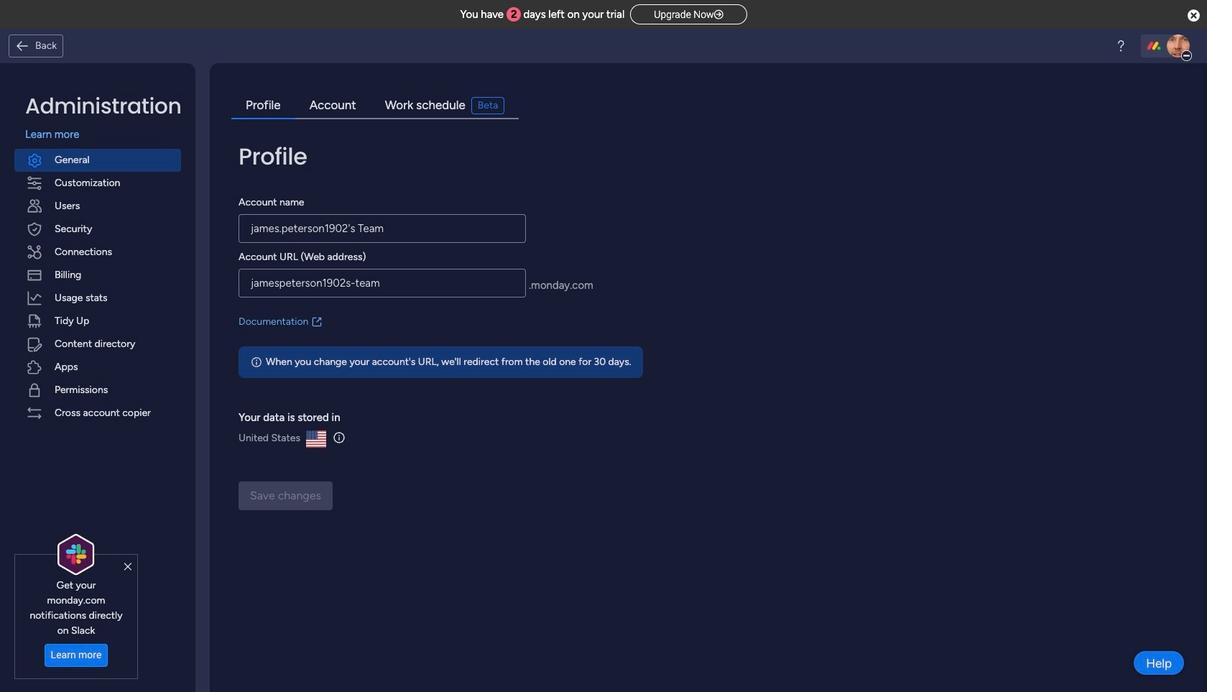 Task type: vqa. For each thing, say whether or not it's contained in the screenshot.
2nd Item from the bottom of the page
no



Task type: locate. For each thing, give the bounding box(es) containing it.
dapulse close image
[[1188, 9, 1200, 23]]

None text field
[[239, 214, 526, 243]]

None text field
[[239, 269, 526, 298]]



Task type: describe. For each thing, give the bounding box(es) containing it.
help image
[[1114, 39, 1128, 53]]

dapulse rightstroke image
[[714, 9, 723, 20]]

james peterson image
[[1167, 34, 1190, 57]]

dapulse x slim image
[[124, 561, 132, 573]]

back to workspace image
[[15, 39, 29, 53]]



